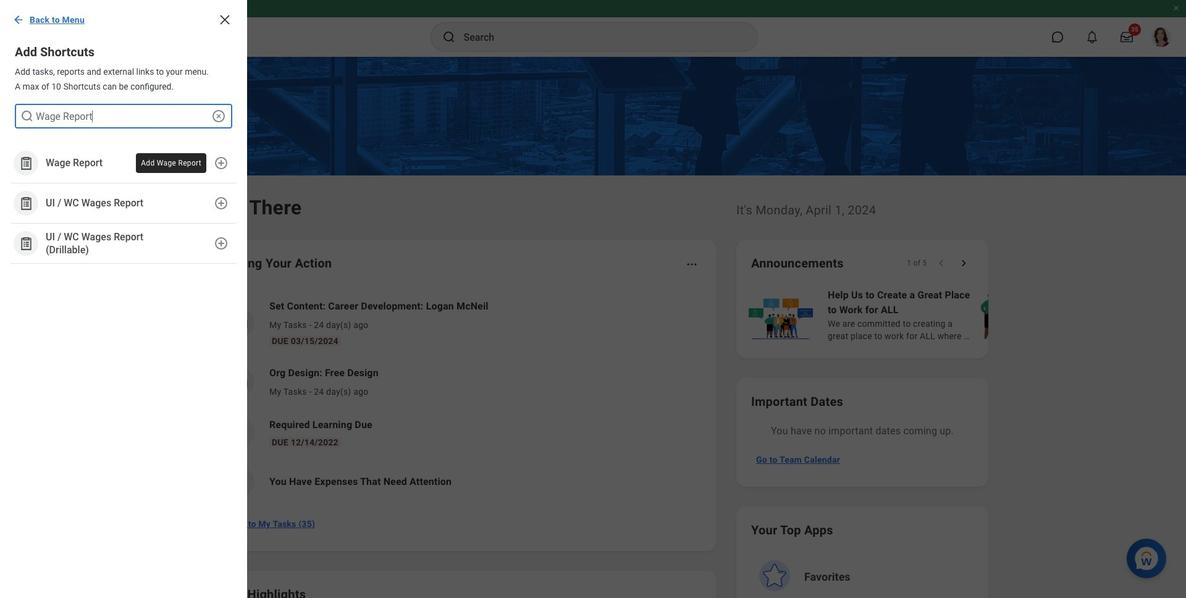 Task type: locate. For each thing, give the bounding box(es) containing it.
clipboard image
[[18, 155, 34, 171], [18, 236, 34, 251]]

plus circle image up plus circle image
[[214, 156, 229, 171]]

plus circle image down plus circle image
[[214, 236, 229, 251]]

2 clipboard image from the top
[[18, 236, 34, 251]]

1 vertical spatial plus circle image
[[214, 236, 229, 251]]

book open image
[[230, 423, 249, 442]]

list
[[0, 143, 247, 274], [746, 287, 1186, 343], [213, 289, 702, 507]]

1 vertical spatial search image
[[20, 109, 35, 124]]

0 vertical spatial inbox image
[[230, 313, 249, 332]]

inbox large image
[[1121, 31, 1133, 43]]

plus circle image for first clipboard image from the top of the global navigation dialog
[[214, 156, 229, 171]]

search image
[[441, 30, 456, 44], [20, 109, 35, 124]]

1 vertical spatial inbox image
[[230, 373, 249, 391]]

1 plus circle image from the top
[[214, 156, 229, 171]]

1 clipboard image from the top
[[18, 155, 34, 171]]

plus circle image
[[214, 156, 229, 171], [214, 236, 229, 251]]

0 vertical spatial clipboard image
[[18, 155, 34, 171]]

status
[[907, 258, 927, 268]]

2 inbox image from the top
[[230, 373, 249, 391]]

plus circle image for 1st clipboard image from the bottom
[[214, 236, 229, 251]]

close environment banner image
[[1173, 4, 1180, 12]]

chevron right small image
[[958, 257, 970, 269]]

clipboard image up clipboard icon
[[18, 155, 34, 171]]

main content
[[0, 57, 1186, 598]]

0 horizontal spatial search image
[[20, 109, 35, 124]]

2 plus circle image from the top
[[214, 236, 229, 251]]

banner
[[0, 0, 1186, 57]]

inbox image
[[230, 313, 249, 332], [230, 373, 249, 391]]

x image
[[217, 12, 232, 27]]

1 horizontal spatial search image
[[441, 30, 456, 44]]

profile logan mcneil element
[[1144, 23, 1179, 51]]

1 vertical spatial clipboard image
[[18, 236, 34, 251]]

0 vertical spatial plus circle image
[[214, 156, 229, 171]]

clipboard image down clipboard icon
[[18, 236, 34, 251]]

clipboard image
[[18, 196, 34, 211]]



Task type: describe. For each thing, give the bounding box(es) containing it.
plus circle image
[[214, 196, 229, 211]]

0 vertical spatial search image
[[441, 30, 456, 44]]

notifications large image
[[1086, 31, 1098, 43]]

1 inbox image from the top
[[230, 313, 249, 332]]

x circle image
[[211, 109, 226, 124]]

dashboard expenses image
[[230, 473, 249, 491]]

Search field
[[15, 104, 232, 129]]

global navigation dialog
[[0, 0, 247, 598]]

chevron left small image
[[935, 257, 948, 269]]

arrow left image
[[12, 14, 25, 26]]



Task type: vqa. For each thing, say whether or not it's contained in the screenshot.
Justify image
no



